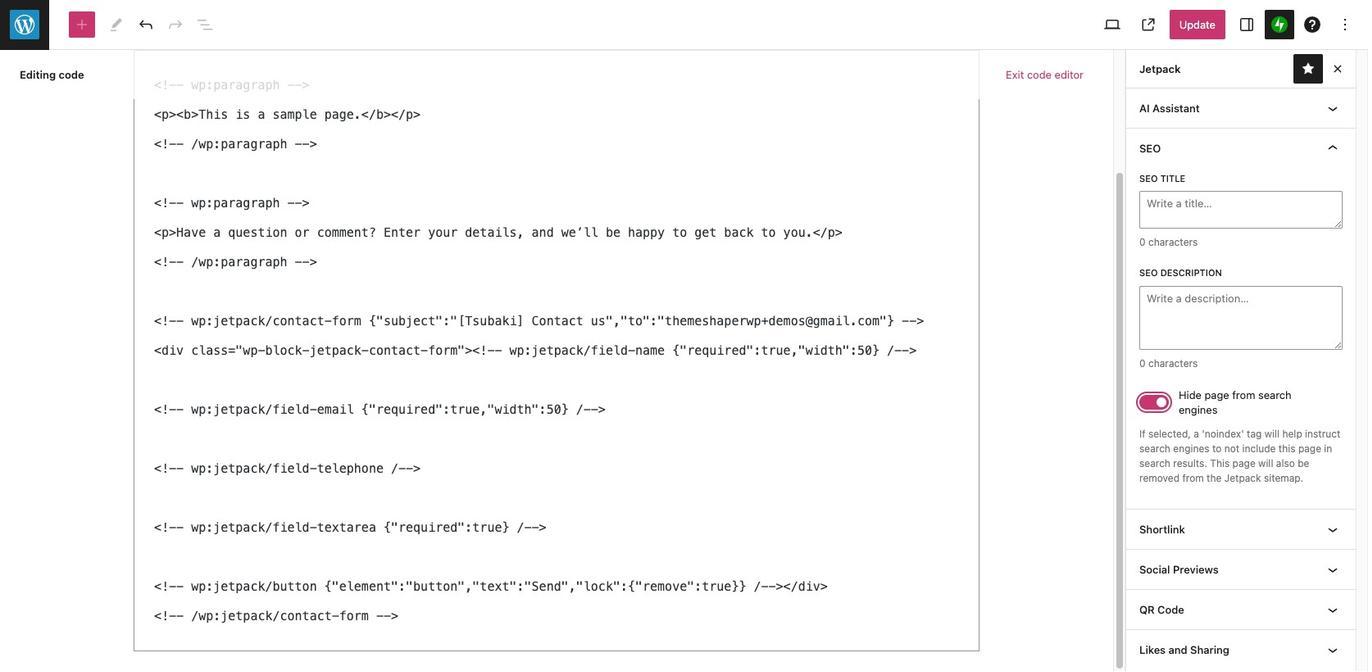Task type: locate. For each thing, give the bounding box(es) containing it.
0 characters up hide
[[1139, 357, 1198, 370]]

characters
[[1148, 236, 1198, 249], [1148, 357, 1198, 370]]

engines down hide
[[1179, 403, 1218, 416]]

1 code from the left
[[59, 68, 84, 81]]

shortlink button
[[1126, 510, 1356, 549]]

0 characters for description
[[1139, 357, 1198, 370]]

unpin from toolbar image
[[1298, 59, 1318, 79]]

will down include on the right of the page
[[1258, 458, 1273, 470]]

2 vertical spatial seo
[[1139, 268, 1158, 278]]

1 0 from the top
[[1139, 236, 1146, 249]]

exit
[[1006, 68, 1024, 81]]

0 vertical spatial page
[[1205, 388, 1229, 401]]

SEO Description text field
[[1139, 286, 1343, 350]]

0 vertical spatial search
[[1258, 388, 1292, 401]]

0 characters
[[1139, 236, 1198, 249], [1139, 357, 1198, 370]]

3 seo from the top
[[1139, 268, 1158, 278]]

0 vertical spatial 0 characters
[[1139, 236, 1198, 249]]

seo left description
[[1139, 268, 1158, 278]]

0 vertical spatial jetpack
[[1139, 62, 1181, 75]]

to
[[1212, 443, 1222, 455]]

update button
[[1170, 10, 1225, 39]]

1 vertical spatial seo
[[1139, 173, 1158, 184]]

1 0 characters from the top
[[1139, 236, 1198, 249]]

social previews
[[1139, 563, 1219, 576]]

from up tag
[[1232, 388, 1255, 401]]

ai assistant
[[1139, 102, 1200, 115]]

from
[[1232, 388, 1255, 401], [1182, 472, 1204, 485]]

sharing
[[1190, 644, 1229, 657]]

page up be
[[1298, 443, 1321, 455]]

2 0 characters from the top
[[1139, 357, 1198, 370]]

0 up "if"
[[1139, 357, 1146, 370]]

search down "if"
[[1139, 443, 1171, 455]]

jetpack down this
[[1224, 472, 1261, 485]]

0 up seo description
[[1139, 236, 1146, 249]]

2 characters from the top
[[1148, 357, 1198, 370]]

0 horizontal spatial jetpack
[[1139, 62, 1181, 75]]

code right exit
[[1027, 68, 1052, 81]]

2 code from the left
[[1027, 68, 1052, 81]]

removed
[[1139, 472, 1180, 485]]

1 horizontal spatial jetpack
[[1224, 472, 1261, 485]]

likes and sharing
[[1139, 644, 1229, 657]]

update
[[1179, 18, 1216, 31]]

1 horizontal spatial page
[[1233, 458, 1256, 470]]

exit code editor
[[1006, 68, 1084, 81]]

0 characters up seo description
[[1139, 236, 1198, 249]]

0 horizontal spatial code
[[59, 68, 84, 81]]

1 characters from the top
[[1148, 236, 1198, 249]]

0 vertical spatial characters
[[1148, 236, 1198, 249]]

characters up hide
[[1148, 357, 1198, 370]]

0 vertical spatial from
[[1232, 388, 1255, 401]]

will
[[1265, 428, 1280, 440], [1258, 458, 1273, 470]]

0
[[1139, 236, 1146, 249], [1139, 357, 1146, 370]]

if selected, a 'noindex' tag will help instruct search engines to not include this page in search results. this page will also be removed from the jetpack sitemap.
[[1139, 428, 1341, 485]]

1 vertical spatial 0 characters
[[1139, 357, 1198, 370]]

1 vertical spatial search
[[1139, 443, 1171, 455]]

0 vertical spatial seo
[[1139, 142, 1161, 155]]

editing
[[20, 68, 56, 81]]

from down results.
[[1182, 472, 1204, 485]]

characters up seo description
[[1148, 236, 1198, 249]]

seo
[[1139, 142, 1161, 155], [1139, 173, 1158, 184], [1139, 268, 1158, 278]]

2 0 from the top
[[1139, 357, 1146, 370]]

code inside button
[[1027, 68, 1052, 81]]

redo image
[[166, 15, 185, 34]]

1 vertical spatial characters
[[1148, 357, 1198, 370]]

jetpack up ai assistant
[[1139, 62, 1181, 75]]

shortlink
[[1139, 523, 1185, 536]]

1 seo from the top
[[1139, 142, 1161, 155]]

1 horizontal spatial from
[[1232, 388, 1255, 401]]

seo title
[[1139, 173, 1186, 184]]

seo for seo title
[[1139, 173, 1158, 184]]

page down not
[[1233, 458, 1256, 470]]

1 vertical spatial engines
[[1173, 443, 1210, 455]]

0 characters for title
[[1139, 236, 1198, 249]]

engines inside hide page from search engines
[[1179, 403, 1218, 416]]

likes and sharing button
[[1126, 631, 1356, 670]]

jetpack
[[1139, 62, 1181, 75], [1224, 472, 1261, 485]]

page
[[1205, 388, 1229, 401], [1298, 443, 1321, 455], [1233, 458, 1256, 470]]

code
[[1158, 603, 1184, 617]]

view page image
[[1138, 15, 1158, 34]]

code
[[59, 68, 84, 81], [1027, 68, 1052, 81]]

0 vertical spatial engines
[[1179, 403, 1218, 416]]

results.
[[1173, 458, 1207, 470]]

engines
[[1179, 403, 1218, 416], [1173, 443, 1210, 455]]

help
[[1282, 428, 1302, 440]]

seo inside dropdown button
[[1139, 142, 1161, 155]]

search up help
[[1258, 388, 1292, 401]]

qr code
[[1139, 603, 1184, 617]]

selected,
[[1148, 428, 1191, 440]]

social
[[1139, 563, 1170, 576]]

search
[[1258, 388, 1292, 401], [1139, 443, 1171, 455], [1139, 458, 1171, 470]]

not
[[1224, 443, 1240, 455]]

social previews button
[[1126, 550, 1356, 590]]

seo left title
[[1139, 173, 1158, 184]]

0 horizontal spatial from
[[1182, 472, 1204, 485]]

code right editing on the top left
[[59, 68, 84, 81]]

close plugin image
[[1328, 59, 1348, 79]]

search up removed
[[1139, 458, 1171, 470]]

SEO Title text field
[[1139, 191, 1343, 229]]

1 vertical spatial page
[[1298, 443, 1321, 455]]

jetpack image
[[1271, 16, 1288, 33]]

Start writing with text or HTML text field
[[134, 50, 980, 651]]

1 vertical spatial jetpack
[[1224, 472, 1261, 485]]

1 vertical spatial 0
[[1139, 357, 1146, 370]]

settings image
[[1237, 15, 1257, 34]]

0 horizontal spatial page
[[1205, 388, 1229, 401]]

1 horizontal spatial code
[[1027, 68, 1052, 81]]

seo up seo title
[[1139, 142, 1161, 155]]

2 vertical spatial search
[[1139, 458, 1171, 470]]

0 vertical spatial 0
[[1139, 236, 1146, 249]]

engines up results.
[[1173, 443, 1210, 455]]

1 vertical spatial from
[[1182, 472, 1204, 485]]

this
[[1210, 458, 1230, 470]]

page right hide
[[1205, 388, 1229, 401]]

qr code button
[[1126, 590, 1356, 630]]

2 seo from the top
[[1139, 173, 1158, 184]]

will right tag
[[1265, 428, 1280, 440]]

characters for title
[[1148, 236, 1198, 249]]



Task type: vqa. For each thing, say whether or not it's contained in the screenshot.
⌘K
no



Task type: describe. For each thing, give the bounding box(es) containing it.
engines inside if selected, a 'noindex' tag will help instruct search engines to not include this page in search results. this page will also be removed from the jetpack sitemap.
[[1173, 443, 1210, 455]]

in
[[1324, 443, 1332, 455]]

hide page from search engines
[[1179, 388, 1292, 416]]

seo description
[[1139, 268, 1222, 278]]

seo for seo description
[[1139, 268, 1158, 278]]

2 horizontal spatial page
[[1298, 443, 1321, 455]]

likes
[[1139, 644, 1166, 657]]

1 vertical spatial will
[[1258, 458, 1273, 470]]

'noindex'
[[1202, 428, 1244, 440]]

page inside hide page from search engines
[[1205, 388, 1229, 401]]

seo button
[[1126, 129, 1356, 168]]

tag
[[1247, 428, 1262, 440]]

if
[[1139, 428, 1146, 440]]

code for editing
[[59, 68, 84, 81]]

undo image
[[136, 15, 156, 34]]

2 vertical spatial page
[[1233, 458, 1256, 470]]

exit code editor button
[[996, 60, 1094, 89]]

preview image
[[1102, 15, 1122, 34]]

from inside if selected, a 'noindex' tag will help instruct search engines to not include this page in search results. this page will also be removed from the jetpack sitemap.
[[1182, 472, 1204, 485]]

ai assistant button
[[1126, 89, 1356, 128]]

code for exit
[[1027, 68, 1052, 81]]

from inside hide page from search engines
[[1232, 388, 1255, 401]]

0 for seo description
[[1139, 357, 1146, 370]]

options image
[[1335, 15, 1355, 34]]

search inside hide page from search engines
[[1258, 388, 1292, 401]]

description
[[1160, 268, 1222, 278]]

also
[[1276, 458, 1295, 470]]

qr
[[1139, 603, 1155, 617]]

hide
[[1179, 388, 1202, 401]]

this
[[1279, 443, 1296, 455]]

and
[[1169, 644, 1187, 657]]

help image
[[1303, 15, 1322, 34]]

previews
[[1173, 563, 1219, 576]]

editing code
[[20, 68, 84, 81]]

assistant
[[1153, 102, 1200, 115]]

seo for seo
[[1139, 142, 1161, 155]]

include
[[1242, 443, 1276, 455]]

characters for description
[[1148, 357, 1198, 370]]

title
[[1160, 173, 1186, 184]]

sitemap.
[[1264, 472, 1303, 485]]

instruct
[[1305, 428, 1341, 440]]

jetpack inside if selected, a 'noindex' tag will help instruct search engines to not include this page in search results. this page will also be removed from the jetpack sitemap.
[[1224, 472, 1261, 485]]

be
[[1298, 458, 1309, 470]]

ai
[[1139, 102, 1150, 115]]

a
[[1194, 428, 1199, 440]]

the
[[1207, 472, 1222, 485]]

editor
[[1055, 68, 1084, 81]]

0 vertical spatial will
[[1265, 428, 1280, 440]]

0 for seo title
[[1139, 236, 1146, 249]]



